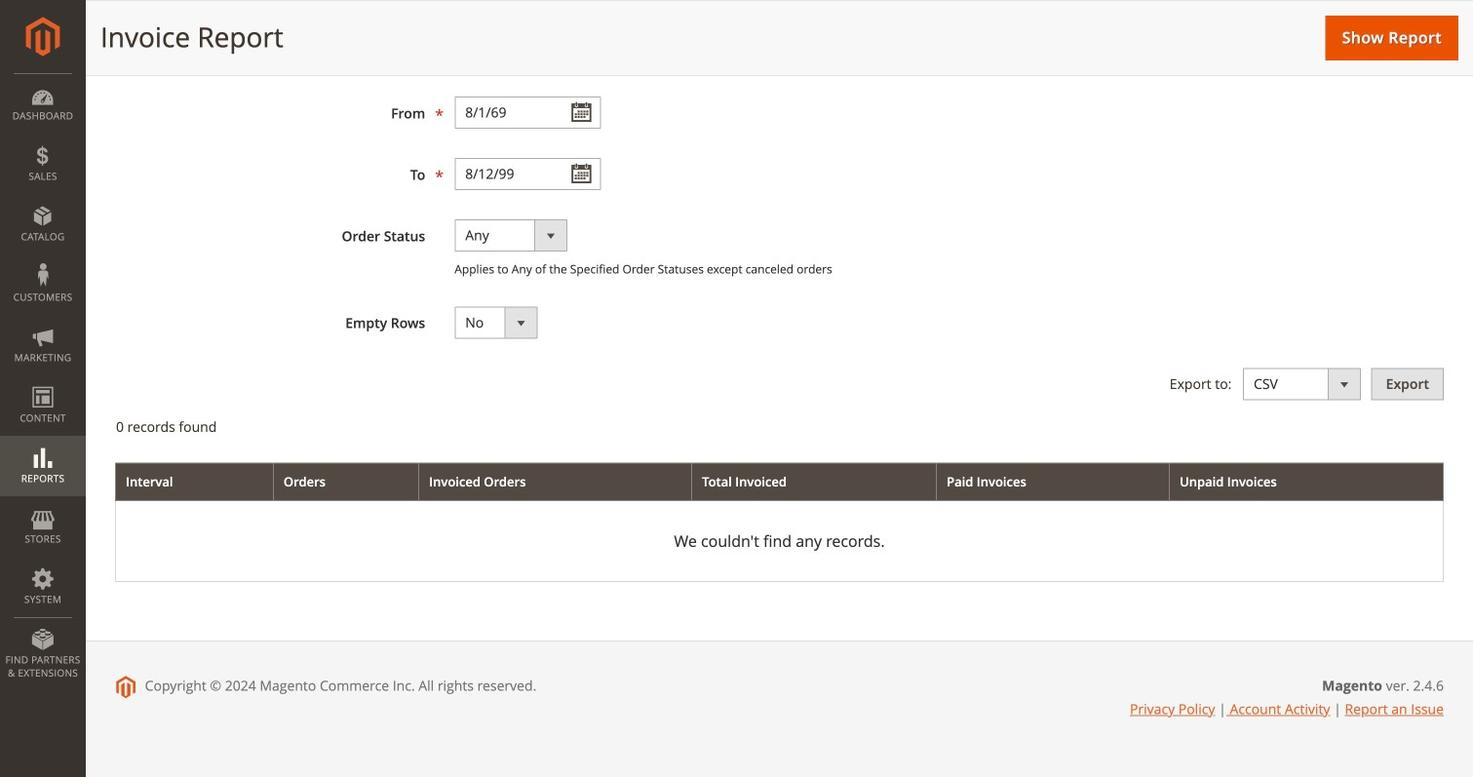 Task type: locate. For each thing, give the bounding box(es) containing it.
menu bar
[[0, 73, 86, 689]]

None text field
[[455, 158, 601, 190]]

None text field
[[455, 96, 601, 129]]

magento admin panel image
[[26, 17, 60, 57]]



